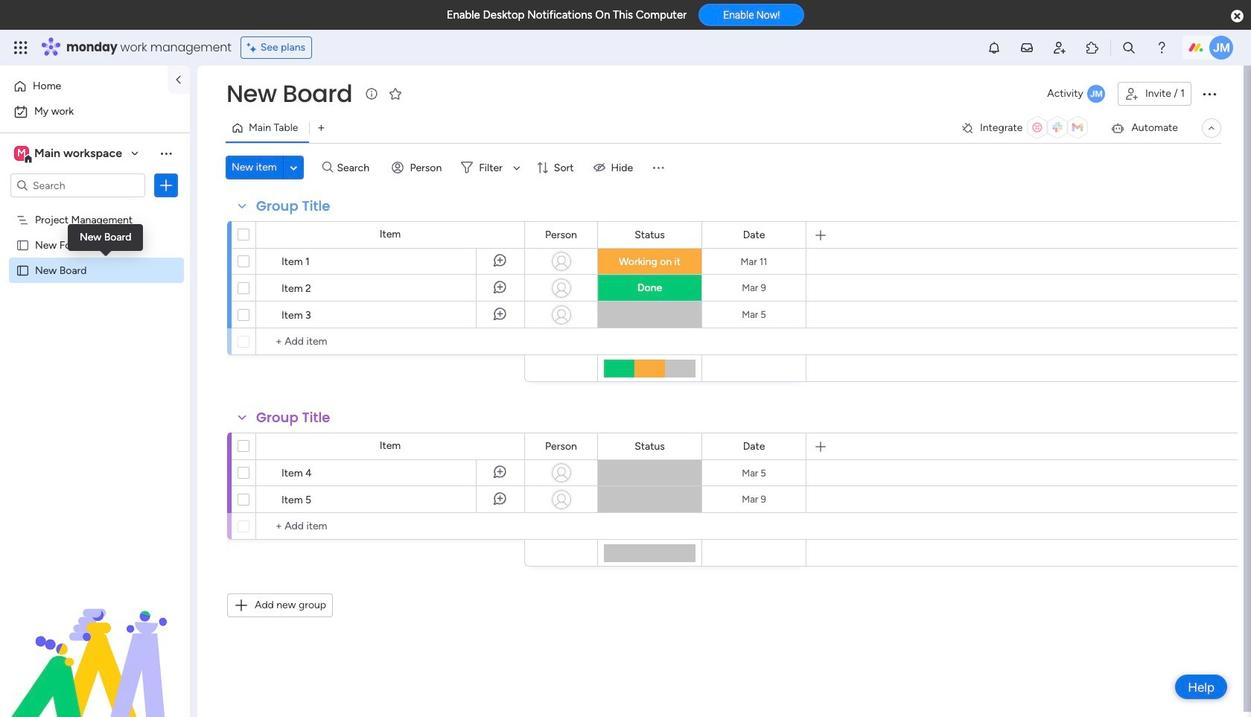 Task type: locate. For each thing, give the bounding box(es) containing it.
list box
[[0, 204, 190, 484]]

invite members image
[[1053, 40, 1068, 55]]

angle down image
[[290, 162, 297, 173]]

add view image
[[318, 123, 324, 134]]

lottie animation image
[[0, 567, 190, 717]]

menu image
[[651, 160, 666, 175]]

option
[[9, 75, 159, 98], [9, 100, 181, 124], [0, 206, 190, 209]]

public board image
[[16, 238, 30, 252]]

board activity image
[[1088, 85, 1106, 103]]

see plans image
[[247, 39, 261, 56]]

monday marketplace image
[[1086, 40, 1100, 55]]

options image
[[1201, 85, 1219, 103], [159, 178, 174, 193]]

update feed image
[[1020, 40, 1035, 55]]

1 vertical spatial + add item text field
[[264, 518, 518, 536]]

lottie animation element
[[0, 567, 190, 717]]

workspace selection element
[[14, 145, 124, 164]]

1 + add item text field from the top
[[264, 333, 518, 351]]

notifications image
[[987, 40, 1002, 55]]

workspace image
[[14, 145, 29, 162]]

options image down workspace options icon
[[159, 178, 174, 193]]

dapulse close image
[[1232, 9, 1244, 24]]

None field
[[223, 78, 356, 110], [253, 197, 334, 216], [542, 227, 581, 243], [631, 227, 669, 243], [740, 227, 769, 243], [253, 408, 334, 428], [542, 438, 581, 455], [631, 438, 669, 455], [740, 438, 769, 455], [223, 78, 356, 110], [253, 197, 334, 216], [542, 227, 581, 243], [631, 227, 669, 243], [740, 227, 769, 243], [253, 408, 334, 428], [542, 438, 581, 455], [631, 438, 669, 455], [740, 438, 769, 455]]

+ Add item text field
[[264, 333, 518, 351], [264, 518, 518, 536]]

options image up 'collapse board header' image
[[1201, 85, 1219, 103]]

public board image
[[16, 263, 30, 277]]

0 vertical spatial option
[[9, 75, 159, 98]]

2 + add item text field from the top
[[264, 518, 518, 536]]

1 horizontal spatial options image
[[1201, 85, 1219, 103]]

0 horizontal spatial options image
[[159, 178, 174, 193]]

0 vertical spatial + add item text field
[[264, 333, 518, 351]]



Task type: vqa. For each thing, say whether or not it's contained in the screenshot.
bottom tab list
no



Task type: describe. For each thing, give the bounding box(es) containing it.
Search field
[[333, 157, 378, 178]]

2 vertical spatial option
[[0, 206, 190, 209]]

help image
[[1155, 40, 1170, 55]]

Search in workspace field
[[31, 177, 124, 194]]

add to favorites image
[[388, 86, 403, 101]]

select product image
[[13, 40, 28, 55]]

workspace options image
[[159, 146, 174, 161]]

v2 search image
[[322, 159, 333, 176]]

collapse board header image
[[1206, 122, 1218, 134]]

1 vertical spatial options image
[[159, 178, 174, 193]]

search everything image
[[1122, 40, 1137, 55]]

1 vertical spatial option
[[9, 100, 181, 124]]

arrow down image
[[508, 159, 526, 177]]

0 vertical spatial options image
[[1201, 85, 1219, 103]]

jeremy miller image
[[1210, 36, 1234, 60]]

show board description image
[[363, 86, 381, 101]]



